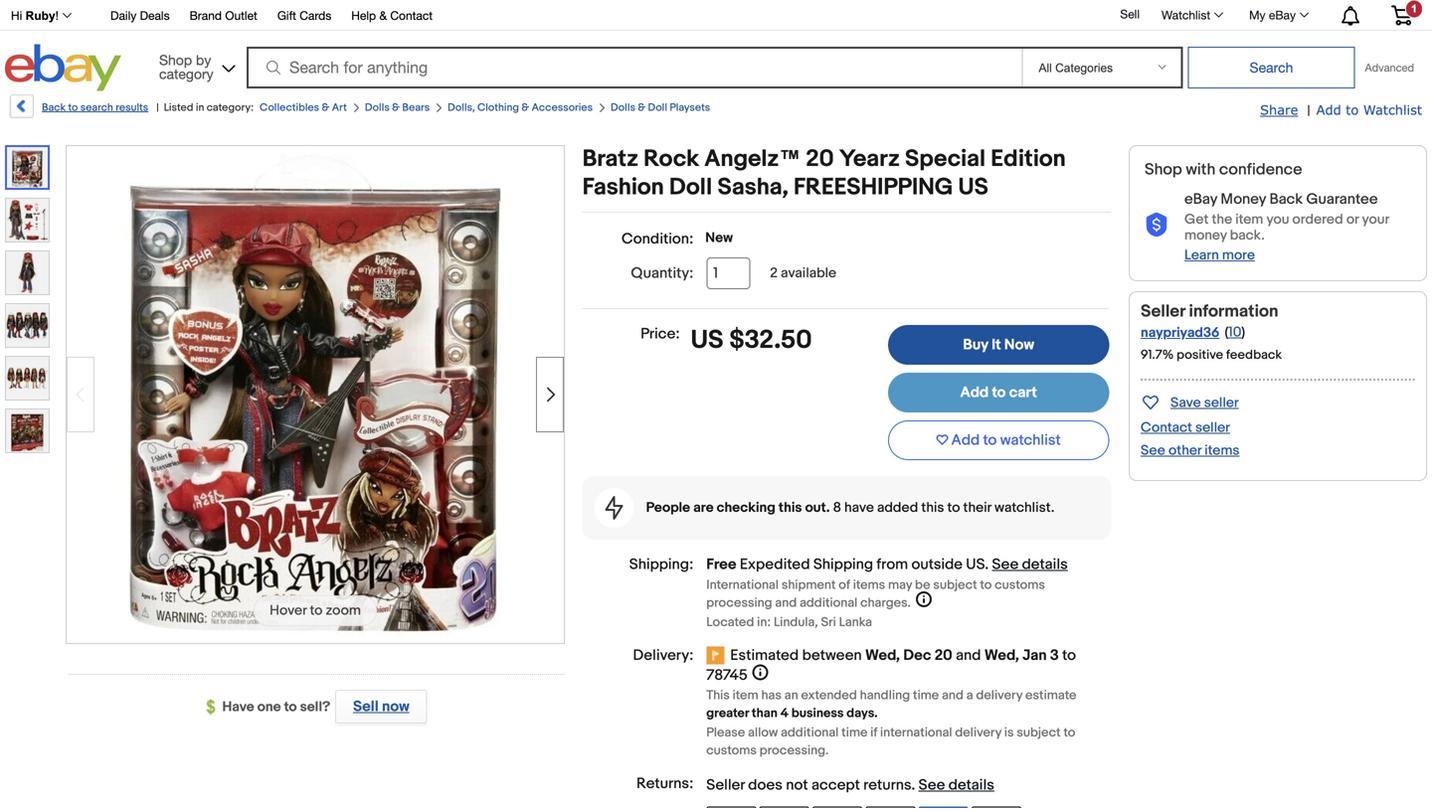 Task type: describe. For each thing, give the bounding box(es) containing it.
2 vertical spatial us
[[966, 556, 985, 574]]

people
[[646, 500, 691, 517]]

brand outlet
[[190, 8, 258, 22]]

collectibles & art link
[[260, 101, 347, 114]]

art
[[332, 101, 347, 114]]

share | add to watchlist
[[1261, 102, 1423, 119]]

item inside this item has an extended handling time and a delivery estimate greater than 4 business days. please allow additional time if international delivery is subject to customs processing.
[[733, 689, 759, 704]]

condition:
[[622, 230, 694, 248]]

people are checking this out. 8 have added this to their watchlist.
[[646, 500, 1055, 517]]

1 horizontal spatial time
[[913, 689, 940, 704]]

dolls & bears link
[[365, 101, 430, 114]]

to left their
[[948, 500, 961, 517]]

1 vertical spatial time
[[842, 726, 868, 741]]

save seller
[[1171, 395, 1239, 412]]

my ebay
[[1250, 8, 1296, 22]]

outside
[[912, 556, 963, 574]]

1 vertical spatial us
[[691, 325, 724, 356]]

more
[[1223, 247, 1256, 264]]

20 inside estimated between wed, dec 20 and wed, jan 3 to 78745
[[935, 647, 953, 665]]

help & contact link
[[352, 5, 433, 27]]

shop for shop with confidence
[[1145, 160, 1183, 180]]

and inside international shipment of items may be subject to customs processing and additional charges.
[[776, 596, 797, 611]]

expedited
[[740, 556, 810, 574]]

between
[[803, 647, 862, 665]]

freeshipping
[[794, 174, 954, 202]]

picture 2 of 6 image
[[6, 199, 49, 242]]

accessories
[[532, 101, 593, 114]]

1 this from the left
[[779, 500, 802, 517]]

shop by category
[[159, 52, 214, 82]]

edition
[[991, 145, 1066, 174]]

& for dolls & bears
[[392, 101, 400, 114]]

shop with confidence
[[1145, 160, 1303, 180]]

customs inside this item has an extended handling time and a delivery estimate greater than 4 business days. please allow additional time if international delivery is subject to customs processing.
[[707, 744, 757, 759]]

hi ruby !
[[11, 9, 59, 22]]

have
[[222, 699, 254, 716]]

save
[[1171, 395, 1202, 412]]

dolls & doll playsets
[[611, 101, 711, 114]]

lindula,
[[774, 615, 818, 631]]

& for help & contact
[[380, 8, 387, 22]]

seller for shipping:
[[707, 777, 745, 795]]

bratz
[[583, 145, 639, 174]]

naypriyad36
[[1141, 325, 1220, 342]]

cart
[[1010, 384, 1038, 402]]

additional inside this item has an extended handling time and a delivery estimate greater than 4 business days. please allow additional time if international delivery is subject to customs processing.
[[781, 726, 839, 741]]

contact seller link
[[1141, 420, 1231, 437]]

back inside ebay money back guarantee get the item you ordered or your money back. learn more
[[1270, 191, 1304, 208]]

their
[[964, 500, 992, 517]]

collectibles & art
[[260, 101, 347, 114]]

daily deals link
[[110, 5, 170, 27]]

in
[[196, 101, 204, 114]]

picture 5 of 6 image
[[6, 357, 49, 400]]

to inside estimated between wed, dec 20 and wed, jan 3 to 78745
[[1063, 647, 1077, 665]]

1
[[1412, 2, 1418, 15]]

yearz
[[840, 145, 900, 174]]

dolls, clothing & accessories link
[[448, 101, 593, 114]]

to inside button
[[984, 432, 997, 450]]

1 vertical spatial details
[[949, 777, 995, 795]]

if
[[871, 726, 878, 741]]

gift cards
[[277, 8, 332, 22]]

watchlist inside the share | add to watchlist
[[1364, 102, 1423, 117]]

sri
[[821, 615, 836, 631]]

watchlist
[[1001, 432, 1061, 450]]

brand outlet link
[[190, 5, 258, 27]]

add for add to cart
[[961, 384, 989, 402]]

be
[[915, 578, 931, 594]]

paypal image
[[707, 807, 756, 809]]

sasha,
[[718, 174, 789, 202]]

you
[[1267, 211, 1290, 228]]

located
[[707, 615, 755, 631]]

sell for sell now
[[353, 698, 379, 716]]

0 horizontal spatial back
[[42, 101, 66, 114]]

contact inside contact seller see other items
[[1141, 420, 1193, 437]]

please
[[707, 726, 746, 741]]

2 this from the left
[[922, 500, 945, 517]]

money
[[1221, 191, 1267, 208]]

to left cart
[[992, 384, 1006, 402]]

doll inside bratz rock angelz™ 20 yearz special edition fashion doll sasha, freeshipping us
[[670, 174, 713, 202]]

& for collectibles & art
[[322, 101, 330, 114]]

playsets
[[670, 101, 711, 114]]

add to watchlist link
[[1317, 101, 1423, 119]]

sell?
[[300, 699, 331, 716]]

ebay inside ebay money back guarantee get the item you ordered or your money back. learn more
[[1185, 191, 1218, 208]]

greater
[[707, 706, 749, 722]]

free
[[707, 556, 737, 574]]

to left search
[[68, 101, 78, 114]]

with details__icon image for people are checking this out.
[[606, 497, 623, 520]]

2 wed, from the left
[[985, 647, 1020, 665]]

handling
[[860, 689, 911, 704]]

out.
[[806, 500, 830, 517]]

account navigation
[[0, 0, 1428, 31]]

0 horizontal spatial .
[[912, 777, 916, 795]]

cards
[[300, 8, 332, 22]]

the
[[1212, 211, 1233, 228]]

bears
[[402, 101, 430, 114]]

other
[[1169, 443, 1202, 460]]

items inside contact seller see other items
[[1205, 443, 1240, 460]]

back to search results
[[42, 101, 148, 114]]

Search for anything text field
[[250, 49, 1018, 87]]

0 vertical spatial delivery
[[977, 689, 1023, 704]]

& right the clothing
[[522, 101, 530, 114]]

advanced
[[1366, 61, 1415, 74]]

and inside this item has an extended handling time and a delivery estimate greater than 4 business days. please allow additional time if international delivery is subject to customs processing.
[[942, 689, 964, 704]]

share
[[1261, 102, 1299, 117]]

add for add to watchlist
[[952, 432, 980, 450]]

shop by category button
[[150, 44, 240, 87]]

checking
[[717, 500, 776, 517]]

international
[[707, 578, 779, 594]]

search
[[80, 101, 113, 114]]

listed
[[164, 101, 194, 114]]

delivery alert flag image
[[707, 647, 731, 667]]

your
[[1363, 211, 1390, 228]]

returns:
[[637, 776, 694, 794]]

to right one
[[284, 699, 297, 716]]

deals
[[140, 8, 170, 22]]

discover image
[[972, 807, 1022, 809]]

dolls & bears
[[365, 101, 430, 114]]

processing.
[[760, 744, 829, 759]]

us inside bratz rock angelz™ 20 yearz special edition fashion doll sasha, freeshipping us
[[959, 174, 989, 202]]

add to cart
[[961, 384, 1038, 402]]

this
[[707, 689, 730, 704]]

collectibles
[[260, 101, 319, 114]]

my
[[1250, 8, 1266, 22]]

additional inside international shipment of items may be subject to customs processing and additional charges.
[[800, 596, 858, 611]]



Task type: vqa. For each thing, say whether or not it's contained in the screenshot.
Us $32.50
yes



Task type: locate. For each thing, give the bounding box(es) containing it.
this
[[779, 500, 802, 517], [922, 500, 945, 517]]

dolls, clothing & accessories
[[448, 101, 593, 114]]

estimate
[[1026, 689, 1077, 704]]

1 horizontal spatial subject
[[1017, 726, 1061, 741]]

0 horizontal spatial seller
[[707, 777, 745, 795]]

delivery left is
[[956, 726, 1002, 741]]

add right share
[[1317, 102, 1342, 117]]

shop by category banner
[[0, 0, 1428, 97]]

sell inside account navigation
[[1121, 7, 1140, 21]]

american express image
[[919, 807, 969, 809]]

& left the bears
[[392, 101, 400, 114]]

1 vertical spatial 20
[[935, 647, 953, 665]]

20 inside bratz rock angelz™ 20 yearz special edition fashion doll sasha, freeshipping us
[[806, 145, 834, 174]]

see up american express image
[[919, 777, 946, 795]]

and up located in: lindula, sri lanka
[[776, 596, 797, 611]]

1 horizontal spatial see
[[993, 556, 1019, 574]]

us right 'price:'
[[691, 325, 724, 356]]

may
[[889, 578, 913, 594]]

time up international
[[913, 689, 940, 704]]

0 vertical spatial shop
[[159, 52, 192, 68]]

us right outside
[[966, 556, 985, 574]]

&
[[380, 8, 387, 22], [322, 101, 330, 114], [392, 101, 400, 114], [522, 101, 530, 114], [638, 101, 646, 114]]

8
[[833, 500, 842, 517]]

shipping
[[814, 556, 874, 574]]

google pay image
[[760, 807, 810, 809]]

one
[[257, 699, 281, 716]]

help
[[352, 8, 376, 22]]

picture 4 of 6 image
[[6, 304, 49, 347]]

with
[[1186, 160, 1216, 180]]

item down money
[[1236, 211, 1264, 228]]

dollar sign image
[[206, 700, 222, 716]]

10 link
[[1229, 324, 1242, 341]]

have one to sell?
[[222, 699, 331, 716]]

1 dolls from the left
[[365, 101, 390, 114]]

1 vertical spatial delivery
[[956, 726, 1002, 741]]

seller inside us $32.50 main content
[[707, 777, 745, 795]]

returns
[[864, 777, 912, 795]]

1 horizontal spatial 20
[[935, 647, 953, 665]]

0 vertical spatial contact
[[390, 8, 433, 22]]

1 horizontal spatial contact
[[1141, 420, 1193, 437]]

1 horizontal spatial |
[[1308, 102, 1311, 119]]

guarantee
[[1307, 191, 1379, 208]]

1 vertical spatial additional
[[781, 726, 839, 741]]

seller inside save seller button
[[1205, 395, 1239, 412]]

save seller button
[[1141, 391, 1239, 414]]

category
[[159, 66, 214, 82]]

time left if
[[842, 726, 868, 741]]

picture 6 of 6 image
[[6, 410, 49, 453]]

seller for bratz rock angelz™ 20 yearz special edition fashion doll sasha, freeshipping us
[[1141, 301, 1186, 322]]

& right help
[[380, 8, 387, 22]]

0 vertical spatial subject
[[934, 578, 978, 594]]

0 horizontal spatial shop
[[159, 52, 192, 68]]

watchlist right sell link
[[1162, 8, 1211, 22]]

delivery:
[[633, 647, 694, 665]]

& for dolls & doll playsets
[[638, 101, 646, 114]]

of
[[839, 578, 851, 594]]

0 vertical spatial item
[[1236, 211, 1264, 228]]

us $32.50
[[691, 325, 813, 356]]

add to watchlist
[[952, 432, 1061, 450]]

0 vertical spatial with details__icon image
[[1145, 213, 1169, 238]]

1 vertical spatial items
[[853, 578, 886, 594]]

share button
[[1261, 101, 1299, 119]]

4
[[781, 706, 789, 722]]

ebay up get
[[1185, 191, 1218, 208]]

& down search for anything text field
[[638, 101, 646, 114]]

bratz rock angelz™ 20 yearz special edition fashion doll sasha, freeshipping us - picture 1 of 6 image
[[67, 144, 564, 642]]

hi
[[11, 9, 22, 22]]

20
[[806, 145, 834, 174], [935, 647, 953, 665]]

1 vertical spatial with details__icon image
[[606, 497, 623, 520]]

processing
[[707, 596, 773, 611]]

this left the out.
[[779, 500, 802, 517]]

picture 3 of 6 image
[[6, 252, 49, 295]]

1 vertical spatial seller
[[707, 777, 745, 795]]

0 vertical spatial back
[[42, 101, 66, 114]]

seller up paypal image
[[707, 777, 745, 795]]

details down watchlist.
[[1022, 556, 1068, 574]]

0 horizontal spatial |
[[156, 101, 159, 114]]

buy
[[964, 336, 989, 354]]

shop for shop by category
[[159, 52, 192, 68]]

1 horizontal spatial item
[[1236, 211, 1264, 228]]

subject inside this item has an extended handling time and a delivery estimate greater than 4 business days. please allow additional time if international delivery is subject to customs processing.
[[1017, 726, 1061, 741]]

see inside contact seller see other items
[[1141, 443, 1166, 460]]

see details link up american express image
[[919, 777, 995, 795]]

details up discover image
[[949, 777, 995, 795]]

outlet
[[225, 8, 258, 22]]

sell left watchlist link at the right
[[1121, 7, 1140, 21]]

1 horizontal spatial wed,
[[985, 647, 1020, 665]]

with details__icon image for ebay money back guarantee
[[1145, 213, 1169, 238]]

estimated
[[731, 647, 799, 665]]

$32.50
[[730, 325, 813, 356]]

1 vertical spatial doll
[[670, 174, 713, 202]]

0 horizontal spatial ebay
[[1185, 191, 1218, 208]]

to inside international shipment of items may be subject to customs processing and additional charges.
[[981, 578, 992, 594]]

visa image
[[813, 807, 863, 809]]

0 horizontal spatial subject
[[934, 578, 978, 594]]

dolls & doll playsets link
[[611, 101, 711, 114]]

1 horizontal spatial sell
[[1121, 7, 1140, 21]]

seller for save
[[1205, 395, 1239, 412]]

& left art
[[322, 101, 330, 114]]

to inside this item has an extended handling time and a delivery estimate greater than 4 business days. please allow additional time if international delivery is subject to customs processing.
[[1064, 726, 1076, 741]]

dolls for dolls & doll playsets
[[611, 101, 636, 114]]

0 vertical spatial ebay
[[1270, 8, 1296, 22]]

additional down 'business'
[[781, 726, 839, 741]]

seller down save seller
[[1196, 420, 1231, 437]]

located in: lindula, sri lanka
[[707, 615, 873, 631]]

customs up jan
[[995, 578, 1046, 594]]

0 vertical spatial customs
[[995, 578, 1046, 594]]

add down add to cart link
[[952, 432, 980, 450]]

0 vertical spatial seller
[[1141, 301, 1186, 322]]

| left listed
[[156, 101, 159, 114]]

subject right is
[[1017, 726, 1061, 741]]

see left other
[[1141, 443, 1166, 460]]

2 horizontal spatial see
[[1141, 443, 1166, 460]]

charges.
[[861, 596, 911, 611]]

0 vertical spatial us
[[959, 174, 989, 202]]

item up greater
[[733, 689, 759, 704]]

0 vertical spatial watchlist
[[1162, 8, 1211, 22]]

1 vertical spatial watchlist
[[1364, 102, 1423, 117]]

dolls
[[365, 101, 390, 114], [611, 101, 636, 114]]

| listed in category:
[[156, 101, 254, 114]]

master card image
[[866, 807, 916, 809]]

sell link
[[1112, 7, 1149, 21]]

watchlist link
[[1151, 3, 1233, 27]]

additional up sri
[[800, 596, 858, 611]]

0 horizontal spatial with details__icon image
[[606, 497, 623, 520]]

0 horizontal spatial dolls
[[365, 101, 390, 114]]

0 vertical spatial add
[[1317, 102, 1342, 117]]

to left 'watchlist'
[[984, 432, 997, 450]]

0 vertical spatial sell
[[1121, 7, 1140, 21]]

1 vertical spatial sell
[[353, 698, 379, 716]]

sell for sell
[[1121, 7, 1140, 21]]

shop inside shop by category
[[159, 52, 192, 68]]

0 horizontal spatial details
[[949, 777, 995, 795]]

results
[[116, 101, 148, 114]]

see details link down watchlist.
[[993, 556, 1068, 574]]

seller up naypriyad36 link
[[1141, 301, 1186, 322]]

add down buy at the top
[[961, 384, 989, 402]]

ordered
[[1293, 211, 1344, 228]]

add to cart link
[[888, 373, 1110, 413]]

& inside account navigation
[[380, 8, 387, 22]]

0 vertical spatial .
[[985, 556, 989, 574]]

us $32.50 main content
[[583, 145, 1112, 809]]

Quantity: text field
[[707, 258, 751, 290]]

sell left now
[[353, 698, 379, 716]]

(
[[1225, 324, 1229, 341]]

wed, left jan
[[985, 647, 1020, 665]]

see down watchlist.
[[993, 556, 1019, 574]]

0 horizontal spatial wed,
[[866, 647, 900, 665]]

gift
[[277, 8, 296, 22]]

0 vertical spatial see
[[1141, 443, 1166, 460]]

1 vertical spatial see
[[993, 556, 1019, 574]]

to down advanced link
[[1346, 102, 1359, 117]]

shipping:
[[630, 556, 694, 574]]

1 horizontal spatial shop
[[1145, 160, 1183, 180]]

0 vertical spatial items
[[1205, 443, 1240, 460]]

positive
[[1177, 348, 1224, 363]]

dolls right art
[[365, 101, 390, 114]]

feedback
[[1227, 348, 1283, 363]]

information
[[1190, 301, 1279, 322]]

ebay
[[1270, 8, 1296, 22], [1185, 191, 1218, 208]]

watchlist.
[[995, 500, 1055, 517]]

0 vertical spatial 20
[[806, 145, 834, 174]]

dec
[[904, 647, 932, 665]]

0 horizontal spatial customs
[[707, 744, 757, 759]]

0 vertical spatial details
[[1022, 556, 1068, 574]]

in:
[[757, 615, 771, 631]]

ebay right my on the right
[[1270, 8, 1296, 22]]

my ebay link
[[1239, 3, 1318, 27]]

0 horizontal spatial contact
[[390, 8, 433, 22]]

back up you in the top of the page
[[1270, 191, 1304, 208]]

0 vertical spatial see details link
[[993, 556, 1068, 574]]

1 horizontal spatial seller
[[1141, 301, 1186, 322]]

20 right dec
[[935, 647, 953, 665]]

buy it now
[[964, 336, 1035, 354]]

seller right save on the right of the page
[[1205, 395, 1239, 412]]

to inside the share | add to watchlist
[[1346, 102, 1359, 117]]

us left edition
[[959, 174, 989, 202]]

subject
[[934, 578, 978, 594], [1017, 726, 1061, 741]]

contact up other
[[1141, 420, 1193, 437]]

items inside international shipment of items may be subject to customs processing and additional charges.
[[853, 578, 886, 594]]

items right other
[[1205, 443, 1240, 460]]

back.
[[1231, 227, 1265, 244]]

ebay inside account navigation
[[1270, 8, 1296, 22]]

91.7%
[[1141, 348, 1174, 363]]

1 horizontal spatial doll
[[670, 174, 713, 202]]

0 vertical spatial additional
[[800, 596, 858, 611]]

and
[[776, 596, 797, 611], [956, 647, 982, 665], [942, 689, 964, 704]]

0 vertical spatial and
[[776, 596, 797, 611]]

to right be
[[981, 578, 992, 594]]

daily
[[110, 8, 137, 22]]

items up charges.
[[853, 578, 886, 594]]

special
[[905, 145, 986, 174]]

| right share button on the right of the page
[[1308, 102, 1311, 119]]

not
[[786, 777, 809, 795]]

2 vertical spatial add
[[952, 432, 980, 450]]

angelz™
[[705, 145, 801, 174]]

1 wed, from the left
[[866, 647, 900, 665]]

wed, left dec
[[866, 647, 900, 665]]

with details__icon image left people
[[606, 497, 623, 520]]

back left search
[[42, 101, 66, 114]]

brand
[[190, 8, 222, 22]]

customs inside international shipment of items may be subject to customs processing and additional charges.
[[995, 578, 1046, 594]]

lanka
[[839, 615, 873, 631]]

0 horizontal spatial this
[[779, 500, 802, 517]]

and up 'a'
[[956, 647, 982, 665]]

seller for contact
[[1196, 420, 1231, 437]]

None submit
[[1189, 47, 1356, 89]]

shop left with
[[1145, 160, 1183, 180]]

0 horizontal spatial 20
[[806, 145, 834, 174]]

and inside estimated between wed, dec 20 and wed, jan 3 to 78745
[[956, 647, 982, 665]]

none submit inside 'shop by category' "banner"
[[1189, 47, 1356, 89]]

shop
[[159, 52, 192, 68], [1145, 160, 1183, 180]]

with details__icon image inside us $32.50 main content
[[606, 497, 623, 520]]

see details link
[[993, 556, 1068, 574], [919, 777, 995, 795]]

0 horizontal spatial doll
[[648, 101, 668, 114]]

and left 'a'
[[942, 689, 964, 704]]

available
[[781, 265, 837, 282]]

dolls down search for anything text field
[[611, 101, 636, 114]]

2
[[770, 265, 778, 282]]

| inside the share | add to watchlist
[[1308, 102, 1311, 119]]

buy it now link
[[888, 325, 1110, 365]]

0 horizontal spatial item
[[733, 689, 759, 704]]

add inside button
[[952, 432, 980, 450]]

subject down outside
[[934, 578, 978, 594]]

0 vertical spatial doll
[[648, 101, 668, 114]]

seller inside contact seller see other items
[[1196, 420, 1231, 437]]

1 vertical spatial and
[[956, 647, 982, 665]]

1 vertical spatial item
[[733, 689, 759, 704]]

1 horizontal spatial .
[[985, 556, 989, 574]]

1 horizontal spatial this
[[922, 500, 945, 517]]

add inside the share | add to watchlist
[[1317, 102, 1342, 117]]

now
[[1005, 336, 1035, 354]]

1 horizontal spatial ebay
[[1270, 8, 1296, 22]]

doll up the new
[[670, 174, 713, 202]]

3
[[1051, 647, 1059, 665]]

1 horizontal spatial dolls
[[611, 101, 636, 114]]

ebay money back guarantee get the item you ordered or your money back. learn more
[[1185, 191, 1390, 264]]

naypriyad36 link
[[1141, 325, 1220, 342]]

quantity:
[[631, 265, 694, 283]]

1 horizontal spatial watchlist
[[1364, 102, 1423, 117]]

subject inside international shipment of items may be subject to customs processing and additional charges.
[[934, 578, 978, 594]]

doll left 'playsets'
[[648, 101, 668, 114]]

. right outside
[[985, 556, 989, 574]]

1 horizontal spatial customs
[[995, 578, 1046, 594]]

1 vertical spatial back
[[1270, 191, 1304, 208]]

contact inside account navigation
[[390, 8, 433, 22]]

with details__icon image left get
[[1145, 213, 1169, 238]]

2 vertical spatial and
[[942, 689, 964, 704]]

to
[[68, 101, 78, 114], [1346, 102, 1359, 117], [992, 384, 1006, 402], [984, 432, 997, 450], [948, 500, 961, 517], [981, 578, 992, 594], [1063, 647, 1077, 665], [284, 699, 297, 716], [1064, 726, 1076, 741]]

contact right help
[[390, 8, 433, 22]]

customs down please
[[707, 744, 757, 759]]

to down estimate
[[1064, 726, 1076, 741]]

to right 3 on the bottom right
[[1063, 647, 1077, 665]]

gift cards link
[[277, 5, 332, 27]]

watchlist inside account navigation
[[1162, 8, 1211, 22]]

1 vertical spatial shop
[[1145, 160, 1183, 180]]

learn
[[1185, 247, 1220, 264]]

0 vertical spatial seller
[[1205, 395, 1239, 412]]

1 horizontal spatial items
[[1205, 443, 1240, 460]]

this right added
[[922, 500, 945, 517]]

0 horizontal spatial time
[[842, 726, 868, 741]]

1 vertical spatial customs
[[707, 744, 757, 759]]

delivery right 'a'
[[977, 689, 1023, 704]]

item
[[1236, 211, 1264, 228], [733, 689, 759, 704]]

dolls,
[[448, 101, 475, 114]]

seller inside seller information naypriyad36 ( 10 ) 91.7% positive feedback
[[1141, 301, 1186, 322]]

customs
[[995, 578, 1046, 594], [707, 744, 757, 759]]

get
[[1185, 211, 1209, 228]]

shop left by on the left top of page
[[159, 52, 192, 68]]

learn more link
[[1185, 247, 1256, 264]]

with details__icon image
[[1145, 213, 1169, 238], [606, 497, 623, 520]]

now
[[382, 698, 410, 716]]

free expedited shipping from outside us . see details
[[707, 556, 1068, 574]]

0 horizontal spatial sell
[[353, 698, 379, 716]]

dolls for dolls & bears
[[365, 101, 390, 114]]

0 horizontal spatial watchlist
[[1162, 8, 1211, 22]]

0 horizontal spatial see
[[919, 777, 946, 795]]

item inside ebay money back guarantee get the item you ordered or your money back. learn more
[[1236, 211, 1264, 228]]

international shipment of items may be subject to customs processing and additional charges.
[[707, 578, 1046, 611]]

. up master card image in the bottom of the page
[[912, 777, 916, 795]]

1 horizontal spatial with details__icon image
[[1145, 213, 1169, 238]]

2 vertical spatial see
[[919, 777, 946, 795]]

1 vertical spatial see details link
[[919, 777, 995, 795]]

items
[[1205, 443, 1240, 460], [853, 578, 886, 594]]

1 vertical spatial seller
[[1196, 420, 1231, 437]]

watchlist down advanced link
[[1364, 102, 1423, 117]]

picture 1 of 6 image
[[7, 147, 48, 188]]

2 dolls from the left
[[611, 101, 636, 114]]

1 link
[[1380, 0, 1425, 29]]

1 vertical spatial subject
[[1017, 726, 1061, 741]]

1 horizontal spatial back
[[1270, 191, 1304, 208]]

add to watchlist button
[[888, 421, 1110, 461]]

allow
[[748, 726, 778, 741]]

1 vertical spatial add
[[961, 384, 989, 402]]

1 horizontal spatial details
[[1022, 556, 1068, 574]]

20 left yearz
[[806, 145, 834, 174]]

1 vertical spatial .
[[912, 777, 916, 795]]

1 vertical spatial ebay
[[1185, 191, 1218, 208]]

0 vertical spatial time
[[913, 689, 940, 704]]

0 horizontal spatial items
[[853, 578, 886, 594]]

1 vertical spatial contact
[[1141, 420, 1193, 437]]



